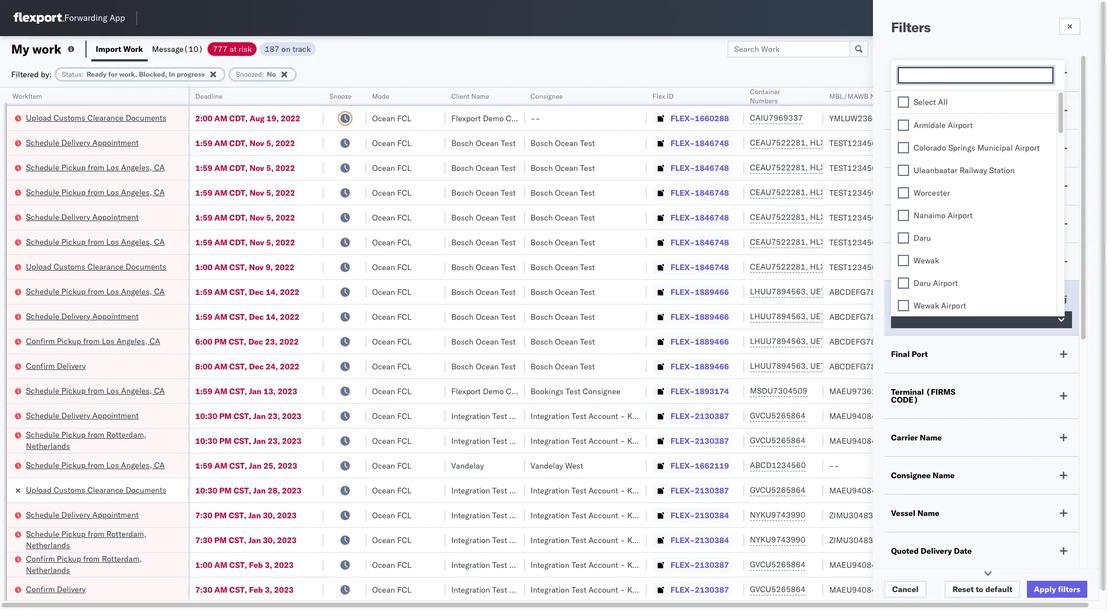 Task type: describe. For each thing, give the bounding box(es) containing it.
code)
[[892, 395, 919, 405]]

angeles, for second the schedule pickup from los angeles, ca button from the bottom schedule pickup from los angeles, ca link
[[121, 386, 152, 396]]

1 lhuu7894563, from the top
[[751, 287, 809, 297]]

armidale airport
[[914, 120, 973, 130]]

1:59 for sixth the schedule pickup from los angeles, ca button
[[195, 461, 213, 471]]

id
[[667, 92, 674, 100]]

2022 for third the schedule pickup from los angeles, ca button
[[276, 237, 295, 247]]

confirm pickup from rotterdam, netherlands button
[[26, 553, 174, 577]]

3 gvcu5265864 from the top
[[751, 485, 806, 496]]

1 schedule pickup from los angeles, ca button from the top
[[26, 162, 165, 174]]

3 maeu9408431 from the top
[[830, 486, 887, 496]]

3 cdt, from the top
[[229, 163, 248, 173]]

6 cdt, from the top
[[229, 237, 248, 247]]

1:59 am cdt, nov 5, 2022 for third the schedule pickup from los angeles, ca button
[[195, 237, 295, 247]]

los for fifth the schedule pickup from los angeles, ca button from the bottom
[[106, 187, 119, 197]]

1 confirm delivery link from the top
[[26, 360, 86, 372]]

carrier
[[892, 433, 919, 443]]

terminal (firms code)
[[892, 387, 956, 405]]

2 integration test account - karl lagerfeld from the top
[[531, 436, 678, 446]]

schedule pickup from rotterdam, netherlands button for 7:30 pm cst, jan 30, 2023
[[26, 529, 174, 552]]

3 schedule pickup from los angeles, ca button from the top
[[26, 236, 165, 249]]

2 fcl from the top
[[398, 138, 412, 148]]

4 cdt, from the top
[[229, 188, 248, 198]]

flex-2130384 for schedule pickup from rotterdam, netherlands
[[671, 535, 730, 545]]

springs
[[949, 143, 976, 153]]

2023 down 1:59 am cst, jan 13, 2023
[[282, 411, 302, 421]]

10 resize handle column header from the left
[[1042, 87, 1056, 610]]

ulaanbaatar railway station
[[914, 165, 1016, 176]]

6 lagerfeld from the top
[[644, 560, 678, 570]]

jan down 10:30 pm cst, jan 28, 2023 at left
[[249, 510, 261, 521]]

ocean fcl for 2nd confirm delivery link from the top of the page
[[372, 585, 412, 595]]

2023 right 25,
[[278, 461, 297, 471]]

2 1889466 from the top
[[695, 312, 730, 322]]

pm for schedule pickup from rotterdam, netherlands link corresponding to 7:30
[[215, 535, 227, 545]]

app
[[110, 13, 125, 23]]

hlxu8034992 for third the schedule pickup from los angeles, ca button
[[870, 237, 926, 247]]

4 lagerfeld from the top
[[644, 510, 678, 521]]

dec up 8:00 am cst, dec 24, 2022
[[249, 337, 263, 347]]

3 abcdefg78456546 from the top
[[830, 337, 906, 347]]

hlxu8034992 for 1st schedule delivery appointment button
[[870, 138, 926, 148]]

3 documents from the top
[[126, 485, 166, 495]]

4 uetu5238478 from the top
[[811, 361, 866, 371]]

cst, up 8:00 am cst, dec 24, 2022
[[229, 337, 247, 347]]

zimu3048342 for schedule delivery appointment
[[830, 510, 884, 521]]

maeu9736123
[[830, 386, 887, 396]]

nanaimo
[[914, 211, 946, 221]]

from for 3rd the schedule pickup from los angeles, ca button from the bottom schedule pickup from los angeles, ca link
[[88, 286, 104, 297]]

schedule for second the schedule pickup from los angeles, ca button from the bottom
[[26, 386, 59, 396]]

187
[[265, 44, 280, 54]]

my work
[[11, 41, 61, 57]]

worcester
[[914, 188, 951, 198]]

feb for 7:30 am cst, feb 3, 2023
[[249, 585, 263, 595]]

17 fcl from the top
[[398, 510, 412, 521]]

9 fcl from the top
[[398, 312, 412, 322]]

upload customs clearance documents for first the upload customs clearance documents button from the bottom
[[26, 262, 166, 272]]

schedule for fifth the schedule pickup from los angeles, ca button from the bottom
[[26, 187, 59, 197]]

schedule for third schedule delivery appointment button from the bottom
[[26, 311, 59, 321]]

resize handle column header for mode
[[432, 87, 446, 610]]

schedule delivery appointment link for 2nd schedule delivery appointment button from the bottom of the page
[[26, 410, 139, 421]]

1 integration from the top
[[531, 411, 570, 421]]

2 integration from the top
[[531, 436, 570, 446]]

status : ready for work, blocked, in progress
[[62, 70, 205, 78]]

arrival
[[892, 295, 917, 305]]

1893174
[[695, 386, 730, 396]]

omkar savant
[[982, 337, 1033, 347]]

from for third the schedule pickup from los angeles, ca button schedule pickup from los angeles, ca link
[[88, 237, 104, 247]]

2 schedule pickup from los angeles, ca button from the top
[[26, 187, 165, 199]]

airport right municipal
[[1016, 143, 1041, 153]]

pm for 10:30's schedule pickup from rotterdam, netherlands link
[[219, 436, 232, 446]]

departure
[[892, 257, 930, 267]]

action
[[1068, 44, 1093, 54]]

caiu7969337
[[751, 113, 804, 123]]

cst, left 9,
[[229, 262, 247, 272]]

1:59 am cst, jan 13, 2023
[[195, 386, 297, 396]]

client name inside button
[[452, 92, 490, 100]]

777 at risk
[[213, 44, 252, 54]]

187 on track
[[265, 44, 311, 54]]

16 fcl from the top
[[398, 486, 412, 496]]

jaehyung choi - test origin agent
[[982, 411, 1105, 421]]

for
[[108, 70, 118, 78]]

ocean fcl for schedule delivery appointment link corresponding to 1st schedule delivery appointment button from the bottom
[[372, 510, 412, 521]]

station
[[990, 165, 1016, 176]]

colorado
[[914, 143, 947, 153]]

aug
[[250, 113, 265, 123]]

5, for sixth the schedule pickup from los angeles, ca button from the bottom of the page
[[266, 163, 274, 173]]

pickup for "schedule pickup from rotterdam, netherlands" button for 7:30 pm cst, jan 30, 2023
[[61, 529, 86, 539]]

mbl/mawb
[[830, 92, 869, 100]]

6 schedule pickup from los angeles, ca button from the top
[[26, 460, 165, 472]]

4 lhuu7894563, from the top
[[751, 361, 809, 371]]

3 flex-2130387 from the top
[[671, 486, 730, 496]]

8:00
[[195, 361, 213, 372]]

abcd1234560
[[751, 461, 806, 471]]

1 uetu5238478 from the top
[[811, 287, 866, 297]]

vandelay west
[[531, 461, 584, 471]]

import
[[96, 44, 121, 54]]

7 lagerfeld from the top
[[644, 585, 678, 595]]

1:00 for 1:00 am cst, feb 3, 2023
[[195, 560, 213, 570]]

ocean fcl for schedule delivery appointment link related to 2nd schedule delivery appointment button from the top of the page
[[372, 212, 412, 223]]

am for 2nd confirm delivery link from the top of the page
[[215, 585, 228, 595]]

5 schedule pickup from los angeles, ca button from the top
[[26, 385, 165, 398]]

deadline button
[[190, 90, 313, 101]]

confirm pickup from los angeles, ca link
[[26, 336, 160, 347]]

batch action button
[[1027, 40, 1101, 57]]

netherlands for 1:00
[[26, 565, 70, 575]]

jan up 25,
[[253, 436, 266, 446]]

schedule pickup from los angeles, ca for sixth the schedule pickup from los angeles, ca button from the bottom of the page
[[26, 162, 165, 172]]

13 fcl from the top
[[398, 411, 412, 421]]

filtered by:
[[11, 69, 52, 79]]

quoted
[[892, 546, 919, 556]]

vessel
[[892, 508, 916, 519]]

client inside button
[[452, 92, 470, 100]]

1 cdt, from the top
[[229, 113, 248, 123]]

flex-1846748 for schedule pickup from los angeles, ca link for sixth the schedule pickup from los angeles, ca button from the bottom of the page
[[671, 163, 730, 173]]

18 fcl from the top
[[398, 535, 412, 545]]

los for second the schedule pickup from los angeles, ca button from the bottom
[[106, 386, 119, 396]]

2023 right 13,
[[278, 386, 297, 396]]

flex-1660288
[[671, 113, 730, 123]]

am for schedule delivery appointment link related to third schedule delivery appointment button from the bottom
[[215, 312, 228, 322]]

1 account from the top
[[589, 411, 619, 421]]

1 1:59 from the top
[[195, 138, 213, 148]]

10:30 pm cst, jan 23, 2023 for schedule delivery appointment
[[195, 411, 302, 421]]

5 schedule delivery appointment button from the top
[[26, 509, 139, 522]]

work,
[[119, 70, 137, 78]]

jan up 1:00 am cst, feb 3, 2023
[[249, 535, 261, 545]]

7:30 for from
[[195, 535, 213, 545]]

3 resize handle column header from the left
[[353, 87, 367, 610]]

19 fcl from the top
[[398, 560, 412, 570]]

3 clearance from the top
[[87, 485, 124, 495]]

confirm pickup from los angeles, ca
[[26, 336, 160, 346]]

2 ceau7522281, hlxu6269489, hlxu8034992 from the top
[[751, 163, 926, 173]]

jan left "28,"
[[253, 486, 266, 496]]

10:30 for schedule delivery appointment
[[195, 411, 217, 421]]

1:00 for 1:00 am cst, nov 9, 2022
[[195, 262, 213, 272]]

pickup for sixth the schedule pickup from los angeles, ca button from the bottom of the page
[[61, 162, 86, 172]]

cst, down 1:59 am cst, jan 25, 2023
[[234, 486, 251, 496]]

1 am from the top
[[215, 113, 228, 123]]

bookings
[[531, 386, 564, 396]]

4 1:59 from the top
[[195, 212, 213, 223]]

gaurav jawla for schedule pickup from los angeles, ca
[[982, 163, 1029, 173]]

message (10)
[[152, 44, 203, 54]]

ocean fcl for schedule delivery appointment link associated with 2nd schedule delivery appointment button from the bottom of the page
[[372, 411, 412, 421]]

reset
[[953, 585, 975, 595]]

schedule pickup from los angeles, ca link for sixth the schedule pickup from los angeles, ca button
[[26, 460, 165, 471]]

rotterdam, for 10:30 pm cst, jan 23, 2023
[[106, 430, 147, 440]]

savant
[[1008, 337, 1033, 347]]

angeles, for third the schedule pickup from los angeles, ca button schedule pickup from los angeles, ca link
[[121, 237, 152, 247]]

hlxu6269489, for upload customs clearance documents link for first the upload customs clearance documents button from the bottom
[[811, 262, 868, 272]]

mode inside button
[[372, 92, 390, 100]]

14, for schedule delivery appointment
[[266, 312, 278, 322]]

terminal
[[892, 387, 925, 397]]

5 integration from the top
[[531, 535, 570, 545]]

hlxu6269489, for schedule delivery appointment link related to 2nd schedule delivery appointment button from the top of the page
[[811, 212, 868, 222]]

24,
[[266, 361, 278, 372]]

2 1846748 from the top
[[695, 163, 730, 173]]

0 horizontal spatial risk
[[239, 44, 252, 54]]

4 integration from the top
[[531, 510, 570, 521]]

1:59 am cst, jan 25, 2023
[[195, 461, 297, 471]]

: for status
[[82, 70, 84, 78]]

7 1:59 from the top
[[195, 312, 213, 322]]

3 customs from the top
[[54, 485, 85, 495]]

6:00 pm cst, dec 23, 2022
[[195, 337, 299, 347]]

3 7:30 from the top
[[195, 585, 213, 595]]

deadline
[[195, 92, 223, 100]]

at risk
[[892, 106, 917, 116]]

msdu7304509
[[751, 386, 808, 396]]

pm right 6:00 at the bottom of page
[[215, 337, 227, 347]]

1 horizontal spatial client
[[892, 219, 914, 229]]

los for 3rd the schedule pickup from los angeles, ca button from the bottom
[[106, 286, 119, 297]]

7:30 pm cst, jan 30, 2023 for schedule pickup from rotterdam, netherlands
[[195, 535, 297, 545]]

cst, up 7:30 am cst, feb 3, 2023
[[229, 560, 247, 570]]

10 flex- from the top
[[671, 337, 695, 347]]

3 flex-1889466 from the top
[[671, 337, 730, 347]]

1 lagerfeld from the top
[[644, 411, 678, 421]]

los for confirm pickup from los angeles, ca button
[[102, 336, 114, 346]]

flex-1662119
[[671, 461, 730, 471]]

10 ocean fcl from the top
[[372, 337, 412, 347]]

2022 for 1st schedule delivery appointment button
[[276, 138, 295, 148]]

jawla for schedule pickup from los angeles, ca
[[1010, 163, 1029, 173]]

4 test123456 from the top
[[830, 212, 877, 223]]

resize handle column header for flex id
[[731, 87, 745, 610]]

5 karl from the top
[[628, 535, 642, 545]]

4 abcdefg78456546 from the top
[[830, 361, 906, 372]]

pickup for third the schedule pickup from los angeles, ca button
[[61, 237, 86, 247]]

quoted delivery date
[[892, 546, 972, 556]]

flex-2130387 for schedule pickup from rotterdam, netherlands
[[671, 436, 730, 446]]

cst, up 1:00 am cst, feb 3, 2023
[[229, 535, 247, 545]]

armidale
[[914, 120, 946, 130]]

3 10:30 from the top
[[195, 486, 217, 496]]

7 integration test account - karl lagerfeld from the top
[[531, 585, 678, 595]]

confirm pickup from los angeles, ca button
[[26, 336, 160, 348]]

2 flex-1889466 from the top
[[671, 312, 730, 322]]

schedule pickup from los angeles, ca for third the schedule pickup from los angeles, ca button
[[26, 237, 165, 247]]

1 schedule delivery appointment from the top
[[26, 137, 139, 148]]

ready
[[87, 70, 107, 78]]

2 documents from the top
[[126, 262, 166, 272]]

maeu9408431 for schedule delivery appointment
[[830, 411, 887, 421]]

work
[[123, 44, 143, 54]]

apply filters button
[[1028, 581, 1088, 598]]

4 1846748 from the top
[[695, 212, 730, 223]]

port for final port
[[912, 349, 929, 360]]

2 uetu5238478 from the top
[[811, 312, 866, 322]]

snooze
[[330, 92, 352, 100]]

5 cdt, from the top
[[229, 212, 248, 223]]

13,
[[264, 386, 276, 396]]

15 fcl from the top
[[398, 461, 412, 471]]

5 appointment from the top
[[92, 510, 139, 520]]

railway
[[960, 165, 988, 176]]

to
[[976, 585, 984, 595]]

1 flex-1889466 from the top
[[671, 287, 730, 297]]

2 confirm delivery button from the top
[[26, 584, 86, 596]]

import work
[[96, 44, 143, 54]]

resize handle column header for deadline
[[310, 87, 324, 610]]

airport for wewak airport
[[942, 301, 967, 311]]

reset to default
[[953, 585, 1013, 595]]

6 account from the top
[[589, 560, 619, 570]]

2023 right "28,"
[[282, 486, 302, 496]]

nov for first the upload customs clearance documents button from the bottom
[[249, 262, 264, 272]]

nov for third the schedule pickup from los angeles, ca button
[[250, 237, 264, 247]]

2023 down 1:00 am cst, feb 3, 2023
[[274, 585, 294, 595]]

mbl/mawb numbers button
[[824, 90, 965, 101]]

rotterdam, for 7:30 pm cst, jan 30, 2023
[[106, 529, 147, 539]]

default
[[986, 585, 1013, 595]]

filters
[[1059, 585, 1081, 595]]

3, for 1:00 am cst, feb 3, 2023
[[265, 560, 272, 570]]

confirm pickup from rotterdam, netherlands
[[26, 554, 142, 575]]

netherlands for 10:30
[[26, 441, 70, 451]]

0 vertical spatial 23,
[[265, 337, 278, 347]]

7:30 for appointment
[[195, 510, 213, 521]]

dec left the 24,
[[249, 361, 264, 372]]

status for status : ready for work, blocked, in progress
[[62, 70, 82, 78]]

2130387 for schedule delivery appointment
[[695, 411, 730, 421]]

nyku9743990 for schedule pickup from rotterdam, netherlands
[[751, 535, 806, 545]]

6 fcl from the top
[[398, 237, 412, 247]]

am for 1st schedule delivery appointment button schedule delivery appointment link
[[215, 138, 228, 148]]

schedule for 2nd schedule delivery appointment button from the top of the page
[[26, 212, 59, 222]]

2023 up 7:30 am cst, feb 3, 2023
[[274, 560, 294, 570]]

2 karl from the top
[[628, 436, 642, 446]]

2 lhuu7894563, from the top
[[751, 312, 809, 322]]

ceau7522281, for sixth the schedule pickup from los angeles, ca button from the bottom of the page
[[751, 163, 808, 173]]

28,
[[268, 486, 280, 496]]

3 lhuu7894563, uetu5238478 from the top
[[751, 336, 866, 347]]

11 fcl from the top
[[398, 361, 412, 372]]

5 ceau7522281, hlxu6269489, hlxu8034992 from the top
[[751, 237, 926, 247]]

2023 down "28,"
[[277, 510, 297, 521]]

1 5, from the top
[[266, 138, 274, 148]]

jan left 25,
[[249, 461, 262, 471]]

2:00
[[195, 113, 213, 123]]

daru airport
[[914, 278, 959, 288]]

4 appointment from the top
[[92, 411, 139, 421]]

1 clearance from the top
[[87, 113, 124, 123]]

no
[[267, 70, 276, 78]]

5 schedule delivery appointment from the top
[[26, 510, 139, 520]]

16 ocean fcl from the top
[[372, 486, 412, 496]]

at
[[892, 106, 900, 116]]

777
[[213, 44, 228, 54]]

batch
[[1044, 44, 1066, 54]]

5 integration test account - karl lagerfeld from the top
[[531, 535, 678, 545]]

work
[[32, 41, 61, 57]]

3 test123456 from the top
[[830, 188, 877, 198]]

12 fcl from the top
[[398, 386, 412, 396]]

2130387 for schedule pickup from rotterdam, netherlands
[[695, 436, 730, 446]]

cst, down 10:30 pm cst, jan 28, 2023 at left
[[229, 510, 247, 521]]

6 integration test account - karl lagerfeld from the top
[[531, 560, 678, 570]]

1:59 am cdt, nov 5, 2022 for fifth the schedule pickup from los angeles, ca button from the bottom
[[195, 188, 295, 198]]

1 confirm delivery button from the top
[[26, 360, 86, 373]]

(firms
[[927, 387, 956, 397]]

numbers for mbl/mawb numbers
[[871, 92, 899, 100]]

operator
[[982, 92, 1010, 100]]

confirm pickup from rotterdam, netherlands link
[[26, 553, 174, 576]]

omkar
[[982, 337, 1006, 347]]

container numbers button
[[745, 85, 813, 106]]

4 karl from the top
[[628, 510, 642, 521]]

port for arrival port
[[919, 295, 936, 305]]

rotterdam, for 1:00 am cst, feb 3, 2023
[[102, 554, 142, 564]]

25,
[[264, 461, 276, 471]]

1 fcl from the top
[[398, 113, 412, 123]]

1 test123456 from the top
[[830, 138, 877, 148]]

pickup for confirm pickup from rotterdam, netherlands button
[[57, 554, 81, 564]]

1:59 for sixth the schedule pickup from los angeles, ca button from the bottom of the page
[[195, 163, 213, 173]]

6 1846748 from the top
[[695, 262, 730, 272]]

5 lagerfeld from the top
[[644, 535, 678, 545]]

4 integration test account - karl lagerfeld from the top
[[531, 510, 678, 521]]

my
[[11, 41, 29, 57]]

2 test123456 from the top
[[830, 163, 877, 173]]

departure port
[[892, 257, 949, 267]]

mbl/mawb numbers
[[830, 92, 899, 100]]

schedule delivery appointment link for third schedule delivery appointment button from the bottom
[[26, 311, 139, 322]]

from for sixth the schedule pickup from los angeles, ca button schedule pickup from los angeles, ca link
[[88, 460, 104, 470]]

cst, up 10:30 pm cst, jan 28, 2023 at left
[[229, 461, 247, 471]]

10:30 pm cst, jan 23, 2023 for schedule pickup from rotterdam, netherlands
[[195, 436, 302, 446]]

pickup for fifth the schedule pickup from los angeles, ca button from the bottom
[[61, 187, 86, 197]]



Task type: locate. For each thing, give the bounding box(es) containing it.
schedule delivery appointment
[[26, 137, 139, 148], [26, 212, 139, 222], [26, 311, 139, 321], [26, 411, 139, 421], [26, 510, 139, 520]]

lhuu7894563,
[[751, 287, 809, 297], [751, 312, 809, 322], [751, 336, 809, 347], [751, 361, 809, 371]]

4 schedule pickup from los angeles, ca button from the top
[[26, 286, 165, 298]]

1 maeu9408431 from the top
[[830, 411, 887, 421]]

7:30 down 10:30 pm cst, jan 28, 2023 at left
[[195, 510, 213, 521]]

7 fcl from the top
[[398, 262, 412, 272]]

0 vertical spatial zimu3048342
[[830, 510, 884, 521]]

test
[[501, 138, 516, 148], [581, 138, 595, 148], [501, 163, 516, 173], [581, 163, 595, 173], [501, 188, 516, 198], [581, 188, 595, 198], [501, 212, 516, 223], [581, 212, 595, 223], [501, 237, 516, 247], [581, 237, 595, 247], [501, 262, 516, 272], [581, 262, 595, 272], [501, 287, 516, 297], [581, 287, 595, 297], [501, 312, 516, 322], [581, 312, 595, 322], [501, 337, 516, 347], [581, 337, 595, 347], [501, 361, 516, 372], [581, 361, 595, 372], [566, 386, 581, 396], [572, 411, 587, 421], [1043, 411, 1058, 421], [572, 436, 587, 446], [572, 486, 587, 496], [572, 510, 587, 521], [572, 535, 587, 545], [572, 560, 587, 570], [572, 585, 587, 595]]

from for schedule pickup from los angeles, ca link for sixth the schedule pickup from los angeles, ca button from the bottom of the page
[[88, 162, 104, 172]]

2 1:59 from the top
[[195, 163, 213, 173]]

0 vertical spatial nyku9743990
[[751, 510, 806, 520]]

confirm delivery button down confirm pickup from rotterdam, netherlands
[[26, 584, 86, 596]]

flex- for schedule delivery appointment link corresponding to 1st schedule delivery appointment button from the bottom
[[671, 510, 695, 521]]

4 1:59 am cdt, nov 5, 2022 from the top
[[195, 212, 295, 223]]

7:30 pm cst, jan 30, 2023 for schedule delivery appointment
[[195, 510, 297, 521]]

7:30 pm cst, jan 30, 2023 up 1:00 am cst, feb 3, 2023
[[195, 535, 297, 545]]

0 vertical spatial daru
[[914, 233, 932, 243]]

2023 up 1:59 am cst, jan 25, 2023
[[282, 436, 302, 446]]

am for upload customs clearance documents link for first the upload customs clearance documents button from the bottom
[[215, 262, 228, 272]]

confirm delivery button
[[26, 360, 86, 373], [26, 584, 86, 596]]

0 vertical spatial confirm delivery button
[[26, 360, 86, 373]]

2 wewak from the top
[[914, 301, 940, 311]]

confirm for second confirm delivery link from the bottom
[[26, 361, 55, 371]]

abcdefg78456546 down the arrival
[[830, 312, 906, 322]]

0 vertical spatial 1:00
[[195, 262, 213, 272]]

2023 up 1:00 am cst, feb 3, 2023
[[277, 535, 297, 545]]

flex-1846748 button
[[653, 135, 732, 151], [653, 135, 732, 151], [653, 160, 732, 176], [653, 160, 732, 176], [653, 185, 732, 201], [653, 185, 732, 201], [653, 210, 732, 225], [653, 210, 732, 225], [653, 234, 732, 250], [653, 234, 732, 250], [653, 259, 732, 275], [653, 259, 732, 275]]

2 upload from the top
[[26, 262, 52, 272]]

1 horizontal spatial --
[[830, 461, 840, 471]]

wewak up daru airport
[[914, 256, 940, 266]]

confirm inside button
[[26, 336, 55, 346]]

: left ready
[[82, 70, 84, 78]]

2 vertical spatial upload customs clearance documents
[[26, 485, 166, 495]]

pickup for "schedule pickup from rotterdam, netherlands" button for 10:30 pm cst, jan 23, 2023
[[61, 430, 86, 440]]

nyku9743990 for schedule delivery appointment
[[751, 510, 806, 520]]

airport right nanaimo
[[948, 211, 973, 221]]

0 vertical spatial wewak
[[914, 256, 940, 266]]

1 horizontal spatial client name
[[892, 219, 938, 229]]

3 2130387 from the top
[[695, 486, 730, 496]]

0 vertical spatial 10:30
[[195, 411, 217, 421]]

3, for 7:30 am cst, feb 3, 2023
[[265, 585, 272, 595]]

daru down nanaimo
[[914, 233, 932, 243]]

3 schedule pickup from los angeles, ca from the top
[[26, 237, 165, 247]]

netherlands for 7:30
[[26, 540, 70, 551]]

4 ceau7522281, from the top
[[751, 212, 808, 222]]

4 gvcu5265864 from the top
[[751, 560, 806, 570]]

flex-2130384
[[671, 510, 730, 521], [671, 535, 730, 545]]

flex-2130387 button
[[653, 408, 732, 424], [653, 408, 732, 424], [653, 433, 732, 449], [653, 433, 732, 449], [653, 483, 732, 499], [653, 483, 732, 499], [653, 557, 732, 573], [653, 557, 732, 573], [653, 582, 732, 598], [653, 582, 732, 598]]

2 schedule pickup from los angeles, ca from the top
[[26, 187, 165, 197]]

flex- for 3rd the schedule pickup from los angeles, ca button from the bottom schedule pickup from los angeles, ca link
[[671, 287, 695, 297]]

19 flex- from the top
[[671, 560, 695, 570]]

maeu9408431 for confirm delivery
[[830, 585, 887, 595]]

1 horizontal spatial snoozed
[[892, 143, 924, 154]]

0 vertical spatial netherlands
[[26, 441, 70, 451]]

-- right abcd1234560
[[830, 461, 840, 471]]

hlxu8034992 for 2nd schedule delivery appointment button from the top of the page
[[870, 212, 926, 222]]

9 resize handle column header from the left
[[963, 87, 977, 610]]

12 schedule from the top
[[26, 510, 59, 520]]

snoozed for snoozed : no
[[236, 70, 262, 78]]

pickup for 3rd the schedule pickup from los angeles, ca button from the bottom
[[61, 286, 86, 297]]

from
[[88, 162, 104, 172], [88, 187, 104, 197], [88, 237, 104, 247], [88, 286, 104, 297], [83, 336, 100, 346], [88, 386, 104, 396], [88, 430, 104, 440], [88, 460, 104, 470], [88, 529, 104, 539], [83, 554, 100, 564]]

select all
[[914, 97, 948, 107]]

0 vertical spatial mode
[[372, 92, 390, 100]]

1 vertical spatial 1:00
[[195, 560, 213, 570]]

2 vertical spatial 7:30
[[195, 585, 213, 595]]

7:30 pm cst, jan 30, 2023 down 10:30 pm cst, jan 28, 2023 at left
[[195, 510, 297, 521]]

nyku9743990
[[751, 510, 806, 520], [751, 535, 806, 545]]

schedule pickup from rotterdam, netherlands link for 10:30
[[26, 429, 174, 452]]

20 ocean fcl from the top
[[372, 585, 412, 595]]

5 schedule delivery appointment link from the top
[[26, 509, 139, 521]]

ymluw236679313
[[830, 113, 902, 123]]

1 vertical spatial schedule pickup from rotterdam, netherlands link
[[26, 529, 174, 551]]

10:30 pm cst, jan 23, 2023 down 1:59 am cst, jan 13, 2023
[[195, 411, 302, 421]]

1 ceau7522281, from the top
[[751, 138, 808, 148]]

hlxu8034992
[[870, 138, 926, 148], [870, 163, 926, 173], [870, 187, 926, 198], [870, 212, 926, 222], [870, 237, 926, 247], [870, 262, 926, 272]]

hlxu6269489, for 1st schedule delivery appointment button schedule delivery appointment link
[[811, 138, 868, 148]]

0 vertical spatial schedule pickup from rotterdam, netherlands button
[[26, 429, 174, 453]]

0 vertical spatial confirm delivery
[[26, 361, 86, 371]]

1 vertical spatial 7:30
[[195, 535, 213, 545]]

jawla
[[1010, 113, 1029, 123], [1010, 138, 1029, 148], [1010, 163, 1029, 173]]

23,
[[265, 337, 278, 347], [268, 411, 280, 421], [268, 436, 280, 446]]

23, down 13,
[[268, 411, 280, 421]]

ceau7522281, for fifth the schedule pickup from los angeles, ca button from the bottom
[[751, 187, 808, 198]]

flex- for schedule delivery appointment link related to third schedule delivery appointment button from the bottom
[[671, 312, 695, 322]]

0 vertical spatial jawla
[[1010, 113, 1029, 123]]

gaurav down municipal
[[982, 163, 1008, 173]]

1 horizontal spatial status
[[892, 68, 916, 78]]

23, up the 24,
[[265, 337, 278, 347]]

los for sixth the schedule pickup from los angeles, ca button
[[106, 460, 119, 470]]

forwarding app
[[64, 13, 125, 23]]

client name
[[452, 92, 490, 100], [892, 219, 938, 229]]

1 vertical spatial netherlands
[[26, 540, 70, 551]]

daru
[[914, 233, 932, 243], [914, 278, 932, 288]]

pm
[[215, 337, 227, 347], [219, 411, 232, 421], [219, 436, 232, 446], [219, 486, 232, 496], [215, 510, 227, 521], [215, 535, 227, 545]]

0 horizontal spatial --
[[531, 113, 541, 123]]

pm down 10:30 pm cst, jan 28, 2023 at left
[[215, 510, 227, 521]]

1 vertical spatial port
[[919, 295, 936, 305]]

1 vertical spatial upload customs clearance documents
[[26, 262, 166, 272]]

1 vertical spatial jawla
[[1010, 138, 1029, 148]]

2 schedule pickup from rotterdam, netherlands from the top
[[26, 529, 147, 551]]

2 vertical spatial documents
[[126, 485, 166, 495]]

Search Work text field
[[728, 40, 851, 57]]

ceau7522281, for first the upload customs clearance documents button from the bottom
[[751, 262, 808, 272]]

1 vertical spatial 3,
[[265, 585, 272, 595]]

1 horizontal spatial vandelay
[[531, 461, 564, 471]]

wewak for wewak
[[914, 256, 940, 266]]

5 maeu9408431 from the top
[[830, 585, 887, 595]]

1 vertical spatial client
[[892, 219, 914, 229]]

hlxu8034992 up nanaimo
[[870, 187, 926, 198]]

netherlands inside confirm pickup from rotterdam, netherlands
[[26, 565, 70, 575]]

0 vertical spatial 7:30
[[195, 510, 213, 521]]

feb up 7:30 am cst, feb 3, 2023
[[249, 560, 263, 570]]

flex-1846748 for 1st schedule delivery appointment button schedule delivery appointment link
[[671, 138, 730, 148]]

at
[[230, 44, 237, 54]]

30, down "28,"
[[263, 510, 275, 521]]

nov for fifth the schedule pickup from los angeles, ca button from the bottom
[[250, 188, 264, 198]]

3 fcl from the top
[[398, 163, 412, 173]]

1 vertical spatial flexport
[[452, 386, 481, 396]]

jan left 13,
[[249, 386, 262, 396]]

numbers up at
[[871, 92, 899, 100]]

0 vertical spatial flex-2130384
[[671, 510, 730, 521]]

0 horizontal spatial client name
[[452, 92, 490, 100]]

abcdefg78456546 up final
[[830, 337, 906, 347]]

customs for first the upload customs clearance documents button from the bottom
[[54, 262, 85, 272]]

name
[[472, 92, 490, 100], [916, 219, 938, 229], [920, 433, 943, 443], [933, 471, 955, 481], [918, 508, 940, 519]]

abcdefg78456546 up maeu9736123
[[830, 361, 906, 372]]

ca inside button
[[150, 336, 160, 346]]

flex
[[653, 92, 666, 100]]

airport down daru airport
[[942, 301, 967, 311]]

1 2130387 from the top
[[695, 411, 730, 421]]

2 1:59 am cst, dec 14, 2022 from the top
[[195, 312, 300, 322]]

2 zimu3048342 from the top
[[830, 535, 884, 545]]

confirm delivery button down confirm pickup from los angeles, ca button
[[26, 360, 86, 373]]

customs for second the upload customs clearance documents button from the bottom of the page
[[54, 113, 85, 123]]

3, down 1:00 am cst, feb 3, 2023
[[265, 585, 272, 595]]

1 flexport from the top
[[452, 113, 481, 123]]

flex id
[[653, 92, 674, 100]]

1:59 for fifth the schedule pickup from los angeles, ca button from the bottom
[[195, 188, 213, 198]]

flex- for schedule pickup from los angeles, ca link for sixth the schedule pickup from los angeles, ca button from the bottom of the page
[[671, 163, 695, 173]]

nov for 2nd schedule delivery appointment button from the top of the page
[[250, 212, 264, 223]]

hlxu8034992 for fifth the schedule pickup from los angeles, ca button from the bottom
[[870, 187, 926, 198]]

1 karl from the top
[[628, 411, 642, 421]]

--
[[531, 113, 541, 123], [830, 461, 840, 471]]

cst, down 1:00 am cst, feb 3, 2023
[[229, 585, 247, 595]]

gaurav jawla down operator
[[982, 113, 1029, 123]]

resize handle column header for workitem
[[175, 87, 189, 610]]

client name button
[[446, 90, 514, 101]]

2 schedule delivery appointment button from the top
[[26, 211, 139, 224]]

demo left bookings
[[483, 386, 504, 396]]

1 vertical spatial client name
[[892, 219, 938, 229]]

1:00
[[195, 262, 213, 272], [195, 560, 213, 570]]

1 vertical spatial 2130384
[[695, 535, 730, 545]]

8 ocean fcl from the top
[[372, 287, 412, 297]]

2 vertical spatial 23,
[[268, 436, 280, 446]]

2 5, from the top
[[266, 163, 274, 173]]

10:30 for schedule pickup from rotterdam, netherlands
[[195, 436, 217, 446]]

1:59 am cst, dec 14, 2022 up 6:00 pm cst, dec 23, 2022
[[195, 312, 300, 322]]

1 1:00 from the top
[[195, 262, 213, 272]]

hlxu8034992 down at
[[870, 138, 926, 148]]

7:30 pm cst, jan 30, 2023
[[195, 510, 297, 521], [195, 535, 297, 545]]

1 vertical spatial rotterdam,
[[106, 529, 147, 539]]

2022 for first the upload customs clearance documents button from the bottom
[[275, 262, 295, 272]]

15 flex- from the top
[[671, 461, 695, 471]]

jan down 13,
[[253, 411, 266, 421]]

confirm inside confirm pickup from rotterdam, netherlands
[[26, 554, 55, 564]]

carrier name
[[892, 433, 943, 443]]

2 resize handle column header from the left
[[310, 87, 324, 610]]

zimu3048342
[[830, 510, 884, 521], [830, 535, 884, 545]]

confirm delivery down confirm pickup from los angeles, ca button
[[26, 361, 86, 371]]

1:59
[[195, 138, 213, 148], [195, 163, 213, 173], [195, 188, 213, 198], [195, 212, 213, 223], [195, 237, 213, 247], [195, 287, 213, 297], [195, 312, 213, 322], [195, 386, 213, 396], [195, 461, 213, 471]]

3 1:59 am cdt, nov 5, 2022 from the top
[[195, 188, 295, 198]]

ocean
[[372, 113, 395, 123], [372, 138, 395, 148], [476, 138, 499, 148], [555, 138, 578, 148], [372, 163, 395, 173], [476, 163, 499, 173], [555, 163, 578, 173], [372, 188, 395, 198], [476, 188, 499, 198], [555, 188, 578, 198], [372, 212, 395, 223], [476, 212, 499, 223], [555, 212, 578, 223], [372, 237, 395, 247], [476, 237, 499, 247], [555, 237, 578, 247], [372, 262, 395, 272], [476, 262, 499, 272], [555, 262, 578, 272], [372, 287, 395, 297], [476, 287, 499, 297], [555, 287, 578, 297], [372, 312, 395, 322], [476, 312, 499, 322], [555, 312, 578, 322], [372, 337, 395, 347], [476, 337, 499, 347], [555, 337, 578, 347], [372, 361, 395, 372], [476, 361, 499, 372], [555, 361, 578, 372], [372, 386, 395, 396], [372, 411, 395, 421], [372, 436, 395, 446], [372, 461, 395, 471], [372, 486, 395, 496], [372, 510, 395, 521], [372, 535, 395, 545], [372, 560, 395, 570], [372, 585, 395, 595]]

-
[[531, 113, 536, 123], [536, 113, 541, 123], [621, 411, 626, 421], [1036, 411, 1041, 421], [621, 436, 626, 446], [830, 461, 835, 471], [835, 461, 840, 471], [621, 486, 626, 496], [621, 510, 626, 521], [621, 535, 626, 545], [621, 560, 626, 570], [621, 585, 626, 595]]

hlxu6269489, for third the schedule pickup from los angeles, ca button schedule pickup from los angeles, ca link
[[811, 237, 868, 247]]

ocean fcl for second the schedule pickup from los angeles, ca button from the bottom schedule pickup from los angeles, ca link
[[372, 386, 412, 396]]

flex- for schedule pickup from rotterdam, netherlands link corresponding to 7:30
[[671, 535, 695, 545]]

14 am from the top
[[215, 585, 228, 595]]

2022 for 2nd schedule delivery appointment button from the top of the page
[[276, 212, 295, 223]]

pickup inside confirm pickup from rotterdam, netherlands
[[57, 554, 81, 564]]

upload customs clearance documents
[[26, 113, 166, 123], [26, 262, 166, 272], [26, 485, 166, 495]]

am for third the schedule pickup from los angeles, ca button schedule pickup from los angeles, ca link
[[215, 237, 228, 247]]

jawla up municipal
[[1010, 113, 1029, 123]]

0 vertical spatial clearance
[[87, 113, 124, 123]]

18 ocean fcl from the top
[[372, 535, 412, 545]]

13 flex- from the top
[[671, 411, 695, 421]]

10:30 up 1:59 am cst, jan 25, 2023
[[195, 436, 217, 446]]

9,
[[266, 262, 273, 272]]

1:59 for third the schedule pickup from los angeles, ca button
[[195, 237, 213, 247]]

1 vertical spatial customs
[[54, 262, 85, 272]]

1 schedule delivery appointment button from the top
[[26, 137, 139, 149]]

status for status
[[892, 68, 916, 78]]

1 30, from the top
[[263, 510, 275, 521]]

23, up 25,
[[268, 436, 280, 446]]

2 7:30 pm cst, jan 30, 2023 from the top
[[195, 535, 297, 545]]

ocean fcl for 3rd the schedule pickup from los angeles, ca button from the bottom schedule pickup from los angeles, ca link
[[372, 287, 412, 297]]

cst, up 6:00 pm cst, dec 23, 2022
[[229, 312, 247, 322]]

wewak down daru airport
[[914, 301, 940, 311]]

1 vertical spatial daru
[[914, 278, 932, 288]]

resize handle column header
[[175, 87, 189, 610], [310, 87, 324, 610], [353, 87, 367, 610], [432, 87, 446, 610], [512, 87, 525, 610], [634, 87, 647, 610], [731, 87, 745, 610], [811, 87, 824, 610], [963, 87, 977, 610], [1042, 87, 1056, 610], [1079, 87, 1093, 610]]

flex-2130387 for confirm pickup from rotterdam, netherlands
[[671, 560, 730, 570]]

bosch
[[452, 138, 474, 148], [531, 138, 553, 148], [452, 163, 474, 173], [531, 163, 553, 173], [452, 188, 474, 198], [531, 188, 553, 198], [452, 212, 474, 223], [531, 212, 553, 223], [452, 237, 474, 247], [531, 237, 553, 247], [452, 262, 474, 272], [531, 262, 553, 272], [452, 287, 474, 297], [531, 287, 553, 297], [452, 312, 474, 322], [531, 312, 553, 322], [452, 337, 474, 347], [531, 337, 553, 347], [452, 361, 474, 372], [531, 361, 553, 372]]

select
[[914, 97, 937, 107]]

am for schedule pickup from los angeles, ca link for sixth the schedule pickup from los angeles, ca button from the bottom of the page
[[215, 163, 228, 173]]

6 karl from the top
[[628, 560, 642, 570]]

demo for -
[[483, 113, 504, 123]]

flexport. image
[[14, 12, 64, 24]]

pickup for second the schedule pickup from los angeles, ca button from the bottom
[[61, 386, 86, 396]]

0 vertical spatial flexport demo consignee
[[452, 113, 544, 123]]

0 vertical spatial 1:59 am cst, dec 14, 2022
[[195, 287, 300, 297]]

4 ceau7522281, hlxu6269489, hlxu8034992 from the top
[[751, 212, 926, 222]]

reset to default button
[[945, 581, 1021, 598]]

nov
[[250, 138, 264, 148], [250, 163, 264, 173], [250, 188, 264, 198], [250, 212, 264, 223], [250, 237, 264, 247], [249, 262, 264, 272]]

1 vertical spatial confirm delivery button
[[26, 584, 86, 596]]

14, down 9,
[[266, 287, 278, 297]]

2 ocean fcl from the top
[[372, 138, 412, 148]]

14, for schedule pickup from los angeles, ca
[[266, 287, 278, 297]]

confirm delivery
[[26, 361, 86, 371], [26, 584, 86, 595]]

1 vertical spatial 10:30 pm cst, jan 23, 2023
[[195, 436, 302, 446]]

1 vertical spatial demo
[[483, 386, 504, 396]]

4 schedule delivery appointment from the top
[[26, 411, 139, 421]]

upload customs clearance documents link
[[26, 112, 166, 123], [26, 261, 166, 272], [26, 485, 166, 496]]

import work button
[[91, 36, 148, 62]]

3 flex- from the top
[[671, 163, 695, 173]]

2023
[[278, 386, 297, 396], [282, 411, 302, 421], [282, 436, 302, 446], [278, 461, 297, 471], [282, 486, 302, 496], [277, 510, 297, 521], [277, 535, 297, 545], [274, 560, 294, 570], [274, 585, 294, 595]]

gaurav jawla up station
[[982, 138, 1029, 148]]

status left ready
[[62, 70, 82, 78]]

2 maeu9408431 from the top
[[830, 436, 887, 446]]

gaurav jawla down municipal
[[982, 163, 1029, 173]]

2 confirm from the top
[[26, 361, 55, 371]]

filters
[[892, 19, 931, 36]]

snoozed up deadline button
[[236, 70, 262, 78]]

1 : from the left
[[82, 70, 84, 78]]

snoozed for snoozed
[[892, 143, 924, 154]]

7:30 down 1:00 am cst, feb 3, 2023
[[195, 585, 213, 595]]

16 flex- from the top
[[671, 486, 695, 496]]

1 vertical spatial 7:30 pm cst, jan 30, 2023
[[195, 535, 297, 545]]

apply
[[1035, 585, 1057, 595]]

status up mbl/mawb numbers button
[[892, 68, 916, 78]]

ceau7522281,
[[751, 138, 808, 148], [751, 163, 808, 173], [751, 187, 808, 198], [751, 212, 808, 222], [751, 237, 808, 247], [751, 262, 808, 272]]

3 schedule delivery appointment link from the top
[[26, 311, 139, 322]]

4 ocean fcl from the top
[[372, 188, 412, 198]]

1 1:59 am cdt, nov 5, 2022 from the top
[[195, 138, 295, 148]]

feb down 1:00 am cst, feb 3, 2023
[[249, 585, 263, 595]]

cst, down 1:59 am cst, jan 13, 2023
[[234, 411, 251, 421]]

integration test account - karl lagerfeld
[[531, 411, 678, 421], [531, 436, 678, 446], [531, 486, 678, 496], [531, 510, 678, 521], [531, 535, 678, 545], [531, 560, 678, 570], [531, 585, 678, 595]]

1:59 for 3rd the schedule pickup from los angeles, ca button from the bottom
[[195, 287, 213, 297]]

ocean fcl for schedule pickup from los angeles, ca link for fifth the schedule pickup from los angeles, ca button from the bottom
[[372, 188, 412, 198]]

5,
[[266, 138, 274, 148], [266, 163, 274, 173], [266, 188, 274, 198], [266, 212, 274, 223], [266, 237, 274, 247]]

gvcu5265864
[[751, 411, 806, 421], [751, 436, 806, 446], [751, 485, 806, 496], [751, 560, 806, 570], [751, 585, 806, 595]]

1 vertical spatial risk
[[902, 106, 917, 116]]

14 ocean fcl from the top
[[372, 436, 412, 446]]

all
[[939, 97, 948, 107]]

1 vertical spatial gaurav
[[982, 138, 1008, 148]]

2 gaurav jawla from the top
[[982, 138, 1029, 148]]

am for schedule delivery appointment link related to 2nd schedule delivery appointment button from the top of the page
[[215, 212, 228, 223]]

1 vertical spatial upload customs clearance documents link
[[26, 261, 166, 272]]

0 vertical spatial 7:30 pm cst, jan 30, 2023
[[195, 510, 297, 521]]

1 feb from the top
[[249, 560, 263, 570]]

progress
[[177, 70, 205, 78]]

1 horizontal spatial risk
[[902, 106, 917, 116]]

0 vertical spatial 14,
[[266, 287, 278, 297]]

pm for schedule delivery appointment link corresponding to 1st schedule delivery appointment button from the bottom
[[215, 510, 227, 521]]

2 vertical spatial jawla
[[1010, 163, 1029, 173]]

from for schedule pickup from rotterdam, netherlands link corresponding to 7:30
[[88, 529, 104, 539]]

from inside confirm pickup from rotterdam, netherlands
[[83, 554, 100, 564]]

port right final
[[912, 349, 929, 360]]

blocked,
[[139, 70, 167, 78]]

consignee
[[531, 92, 563, 100], [506, 113, 544, 123], [506, 386, 544, 396], [583, 386, 621, 396], [892, 471, 931, 481]]

0 vertical spatial feb
[[249, 560, 263, 570]]

confirm for 2nd confirm delivery link from the top of the page
[[26, 584, 55, 595]]

5 hlxu8034992 from the top
[[870, 237, 926, 247]]

jawla for schedule delivery appointment
[[1010, 138, 1029, 148]]

5, for third the schedule pickup from los angeles, ca button
[[266, 237, 274, 247]]

None checkbox
[[898, 97, 910, 108], [898, 187, 910, 199], [898, 210, 910, 221], [898, 97, 910, 108], [898, 187, 910, 199], [898, 210, 910, 221]]

ocean fcl for sixth the schedule pickup from los angeles, ca button schedule pickup from los angeles, ca link
[[372, 461, 412, 471]]

2130387 for confirm delivery
[[695, 585, 730, 595]]

4 fcl from the top
[[398, 188, 412, 198]]

daru for daru
[[914, 233, 932, 243]]

cst, down 1:00 am cst, nov 9, 2022
[[229, 287, 247, 297]]

pickup
[[61, 162, 86, 172], [61, 187, 86, 197], [61, 237, 86, 247], [61, 286, 86, 297], [57, 336, 81, 346], [61, 386, 86, 396], [61, 430, 86, 440], [61, 460, 86, 470], [61, 529, 86, 539], [57, 554, 81, 564]]

jawla down municipal
[[1010, 163, 1029, 173]]

resize handle column header for mbl/mawb numbers
[[963, 87, 977, 610]]

schedule pickup from los angeles, ca link for fifth the schedule pickup from los angeles, ca button from the bottom
[[26, 187, 165, 198]]

7 integration from the top
[[531, 585, 570, 595]]

pm down 1:59 am cst, jan 13, 2023
[[219, 411, 232, 421]]

10:30 pm cst, jan 23, 2023 up 1:59 am cst, jan 25, 2023
[[195, 436, 302, 446]]

1 vertical spatial confirm delivery link
[[26, 584, 86, 595]]

pm up 1:59 am cst, jan 25, 2023
[[219, 436, 232, 446]]

mode left worcester
[[892, 181, 913, 191]]

1 upload customs clearance documents link from the top
[[26, 112, 166, 123]]

demo down client name button
[[483, 113, 504, 123]]

2 customs from the top
[[54, 262, 85, 272]]

documents
[[126, 113, 166, 123], [126, 262, 166, 272], [126, 485, 166, 495]]

1:00 am cst, nov 9, 2022
[[195, 262, 295, 272]]

flex- for 10:30's schedule pickup from rotterdam, netherlands link
[[671, 436, 695, 446]]

1:59 am cst, dec 14, 2022 down 1:00 am cst, nov 9, 2022
[[195, 287, 300, 297]]

0 vertical spatial client
[[452, 92, 470, 100]]

mode right snooze
[[372, 92, 390, 100]]

1:59 am cdt, nov 5, 2022
[[195, 138, 295, 148], [195, 163, 295, 173], [195, 188, 295, 198], [195, 212, 295, 223], [195, 237, 295, 247]]

2 upload customs clearance documents link from the top
[[26, 261, 166, 272]]

0 vertical spatial confirm delivery link
[[26, 360, 86, 372]]

2 2130384 from the top
[[695, 535, 730, 545]]

gvcu5265864 for schedule pickup from rotterdam, netherlands
[[751, 436, 806, 446]]

0 vertical spatial --
[[531, 113, 541, 123]]

snoozed : no
[[236, 70, 276, 78]]

consignee inside consignee button
[[531, 92, 563, 100]]

1 vertical spatial --
[[830, 461, 840, 471]]

schedule pickup from rotterdam, netherlands button for 10:30 pm cst, jan 23, 2023
[[26, 429, 174, 453]]

resize handle column header for container numbers
[[811, 87, 824, 610]]

2 schedule pickup from rotterdam, netherlands button from the top
[[26, 529, 174, 552]]

2 vertical spatial clearance
[[87, 485, 124, 495]]

6 hlxu6269489, from the top
[[811, 262, 868, 272]]

flex id button
[[647, 90, 734, 101]]

abcdefg78456546 down departure on the right of page
[[830, 287, 906, 297]]

hlxu8034992 down worcester
[[870, 212, 926, 222]]

from for confirm pickup from los angeles, ca link
[[83, 336, 100, 346]]

hlxu6269489,
[[811, 138, 868, 148], [811, 163, 868, 173], [811, 187, 868, 198], [811, 212, 868, 222], [811, 237, 868, 247], [811, 262, 868, 272]]

0 vertical spatial upload customs clearance documents button
[[26, 112, 166, 124]]

0 vertical spatial demo
[[483, 113, 504, 123]]

ocean fcl for upload customs clearance documents link for first the upload customs clearance documents button from the bottom
[[372, 262, 412, 272]]

1 vertical spatial 30,
[[263, 535, 275, 545]]

los
[[106, 162, 119, 172], [106, 187, 119, 197], [106, 237, 119, 247], [106, 286, 119, 297], [102, 336, 114, 346], [106, 386, 119, 396], [106, 460, 119, 470]]

0 horizontal spatial vandelay
[[452, 461, 484, 471]]

0 vertical spatial 10:30 pm cst, jan 23, 2023
[[195, 411, 302, 421]]

los for third the schedule pickup from los angeles, ca button
[[106, 237, 119, 247]]

9 1:59 from the top
[[195, 461, 213, 471]]

cst, up 1:59 am cst, jan 13, 2023
[[229, 361, 247, 372]]

wewak airport
[[914, 301, 967, 311]]

2 cdt, from the top
[[229, 138, 248, 148]]

daru for daru airport
[[914, 278, 932, 288]]

daru up arrival port
[[914, 278, 932, 288]]

schedule pickup from rotterdam, netherlands for 10:30 pm cst, jan 23, 2023
[[26, 430, 147, 451]]

2 vertical spatial port
[[912, 349, 929, 360]]

2 vertical spatial 10:30
[[195, 486, 217, 496]]

schedule pickup from los angeles, ca link for third the schedule pickup from los angeles, ca button
[[26, 236, 165, 247]]

pm up 1:00 am cst, feb 3, 2023
[[215, 535, 227, 545]]

schedule delivery appointment link for 1st schedule delivery appointment button
[[26, 137, 139, 148]]

1 netherlands from the top
[[26, 441, 70, 451]]

schedule for third the schedule pickup from los angeles, ca button
[[26, 237, 59, 247]]

message
[[152, 44, 184, 54]]

0 vertical spatial upload customs clearance documents
[[26, 113, 166, 123]]

0 horizontal spatial mode
[[372, 92, 390, 100]]

0 horizontal spatial status
[[62, 70, 82, 78]]

0 horizontal spatial snoozed
[[236, 70, 262, 78]]

apply filters
[[1035, 585, 1081, 595]]

10:30 down 1:59 am cst, jan 25, 2023
[[195, 486, 217, 496]]

container numbers
[[751, 87, 781, 105]]

: left no at the left top of the page
[[262, 70, 264, 78]]

1846748
[[695, 138, 730, 148], [695, 163, 730, 173], [695, 188, 730, 198], [695, 212, 730, 223], [695, 237, 730, 247], [695, 262, 730, 272]]

0 vertical spatial documents
[[126, 113, 166, 123]]

dec up 6:00 pm cst, dec 23, 2022
[[249, 312, 264, 322]]

confirm
[[26, 336, 55, 346], [26, 361, 55, 371], [26, 554, 55, 564], [26, 584, 55, 595]]

1 flex-2130384 from the top
[[671, 510, 730, 521]]

flexport demo consignee for bookings test consignee
[[452, 386, 544, 396]]

ceau7522281, hlxu6269489, hlxu8034992
[[751, 138, 926, 148], [751, 163, 926, 173], [751, 187, 926, 198], [751, 212, 926, 222], [751, 237, 926, 247], [751, 262, 926, 272]]

from for 10:30's schedule pickup from rotterdam, netherlands link
[[88, 430, 104, 440]]

dec down 1:00 am cst, nov 9, 2022
[[249, 287, 264, 297]]

1 daru from the top
[[914, 233, 932, 243]]

list box containing select all
[[892, 91, 1057, 610]]

gaurav up station
[[982, 138, 1008, 148]]

angeles, for sixth the schedule pickup from los angeles, ca button schedule pickup from los angeles, ca link
[[121, 460, 152, 470]]

numbers inside container numbers
[[751, 97, 778, 105]]

2 3, from the top
[[265, 585, 272, 595]]

pm for schedule delivery appointment link associated with 2nd schedule delivery appointment button from the bottom of the page
[[219, 411, 232, 421]]

8 am from the top
[[215, 287, 228, 297]]

8 schedule from the top
[[26, 386, 59, 396]]

0 vertical spatial rotterdam,
[[106, 430, 147, 440]]

10 schedule from the top
[[26, 430, 59, 440]]

8:00 am cst, dec 24, 2022
[[195, 361, 300, 372]]

1 vertical spatial flexport demo consignee
[[452, 386, 544, 396]]

None text field
[[902, 71, 1053, 81]]

5 5, from the top
[[266, 237, 274, 247]]

2 14, from the top
[[266, 312, 278, 322]]

confirm delivery link
[[26, 360, 86, 372], [26, 584, 86, 595]]

5 flex-1846748 from the top
[[671, 237, 730, 247]]

13 am from the top
[[215, 560, 228, 570]]

1 vertical spatial clearance
[[87, 262, 124, 272]]

1:59 am cdt, nov 5, 2022 for sixth the schedule pickup from los angeles, ca button from the bottom of the page
[[195, 163, 295, 173]]

0 vertical spatial customs
[[54, 113, 85, 123]]

3 integration from the top
[[531, 486, 570, 496]]

name inside button
[[472, 92, 490, 100]]

final port
[[892, 349, 929, 360]]

arrival port
[[892, 295, 936, 305]]

1 vertical spatial confirm delivery
[[26, 584, 86, 595]]

1 horizontal spatial mode
[[892, 181, 913, 191]]

confirm delivery link down confirm pickup from rotterdam, netherlands
[[26, 584, 86, 595]]

0 vertical spatial 30,
[[263, 510, 275, 521]]

schedule pickup from rotterdam, netherlands
[[26, 430, 147, 451], [26, 529, 147, 551]]

los for sixth the schedule pickup from los angeles, ca button from the bottom of the page
[[106, 162, 119, 172]]

cst, down 8:00 am cst, dec 24, 2022
[[229, 386, 247, 396]]

list box
[[892, 91, 1057, 610]]

2130384 for schedule delivery appointment
[[695, 510, 730, 521]]

final
[[892, 349, 910, 360]]

Search Shipments (/) text field
[[892, 10, 1001, 27]]

ocean fcl
[[372, 113, 412, 123], [372, 138, 412, 148], [372, 163, 412, 173], [372, 188, 412, 198], [372, 212, 412, 223], [372, 237, 412, 247], [372, 262, 412, 272], [372, 287, 412, 297], [372, 312, 412, 322], [372, 337, 412, 347], [372, 361, 412, 372], [372, 386, 412, 396], [372, 411, 412, 421], [372, 436, 412, 446], [372, 461, 412, 471], [372, 486, 412, 496], [372, 510, 412, 521], [372, 535, 412, 545], [372, 560, 412, 570], [372, 585, 412, 595]]

0 vertical spatial schedule pickup from rotterdam, netherlands link
[[26, 429, 174, 452]]

confirm delivery link down confirm pickup from los angeles, ca button
[[26, 360, 86, 372]]

flex-1662119 button
[[653, 458, 732, 474], [653, 458, 732, 474]]

1 vertical spatial 1:59 am cst, dec 14, 2022
[[195, 312, 300, 322]]

2 vertical spatial upload customs clearance documents link
[[26, 485, 166, 496]]

2 10:30 from the top
[[195, 436, 217, 446]]

9 schedule from the top
[[26, 411, 59, 421]]

-- down consignee button
[[531, 113, 541, 123]]

port for departure port
[[932, 257, 949, 267]]

2 vertical spatial gaurav jawla
[[982, 163, 1029, 173]]

1 horizontal spatial numbers
[[871, 92, 899, 100]]

airport up springs
[[948, 120, 973, 130]]

hlxu8034992 down colorado
[[870, 163, 926, 173]]

2 vertical spatial upload
[[26, 485, 52, 495]]

5 ceau7522281, from the top
[[751, 237, 808, 247]]

1 vertical spatial wewak
[[914, 301, 940, 311]]

hlxu8034992 for first the upload customs clearance documents button from the bottom
[[870, 262, 926, 272]]

3, up 7:30 am cst, feb 3, 2023
[[265, 560, 272, 570]]

municipal
[[978, 143, 1013, 153]]

flex- for schedule delivery appointment link related to 2nd schedule delivery appointment button from the top of the page
[[671, 212, 695, 223]]

None checkbox
[[898, 120, 910, 131], [898, 142, 910, 154], [898, 165, 910, 176], [898, 233, 910, 244], [898, 255, 910, 266], [898, 278, 910, 289], [898, 300, 910, 312], [898, 120, 910, 131], [898, 142, 910, 154], [898, 165, 910, 176], [898, 233, 910, 244], [898, 255, 910, 266], [898, 278, 910, 289], [898, 300, 910, 312]]

30, up 1:00 am cst, feb 3, 2023
[[263, 535, 275, 545]]

1 1:59 am cst, dec 14, 2022 from the top
[[195, 287, 300, 297]]

2 account from the top
[[589, 436, 619, 446]]

1 jawla from the top
[[1010, 113, 1029, 123]]

pm down 1:59 am cst, jan 25, 2023
[[219, 486, 232, 496]]

2 30, from the top
[[263, 535, 275, 545]]

hlxu8034992 up departure on the right of page
[[870, 237, 926, 247]]

9 am from the top
[[215, 312, 228, 322]]

0 vertical spatial risk
[[239, 44, 252, 54]]

wewak
[[914, 256, 940, 266], [914, 301, 940, 311]]

0 vertical spatial snoozed
[[236, 70, 262, 78]]

jawla up station
[[1010, 138, 1029, 148]]

0 horizontal spatial :
[[82, 70, 84, 78]]

am for schedule pickup from los angeles, ca link for fifth the schedule pickup from los angeles, ca button from the bottom
[[215, 188, 228, 198]]

3 schedule delivery appointment from the top
[[26, 311, 139, 321]]

confirm delivery down confirm pickup from rotterdam, netherlands
[[26, 584, 86, 595]]

1 vertical spatial snoozed
[[892, 143, 924, 154]]

1 14, from the top
[[266, 287, 278, 297]]

cst, up 1:59 am cst, jan 25, 2023
[[234, 436, 251, 446]]

port down daru airport
[[919, 295, 936, 305]]

gaurav down operator
[[982, 113, 1008, 123]]

0 vertical spatial 3,
[[265, 560, 272, 570]]

2 2130387 from the top
[[695, 436, 730, 446]]

14, up 6:00 pm cst, dec 23, 2022
[[266, 312, 278, 322]]

1 vertical spatial 14,
[[266, 312, 278, 322]]

1 vertical spatial flex-2130384
[[671, 535, 730, 545]]

rotterdam, inside confirm pickup from rotterdam, netherlands
[[102, 554, 142, 564]]

date
[[955, 546, 972, 556]]

11 resize handle column header from the left
[[1079, 87, 1093, 610]]

2 hlxu8034992 from the top
[[870, 163, 926, 173]]

numbers down container
[[751, 97, 778, 105]]

1 vertical spatial schedule pickup from rotterdam, netherlands
[[26, 529, 147, 551]]

14,
[[266, 287, 278, 297], [266, 312, 278, 322]]

3 lhuu7894563, from the top
[[751, 336, 809, 347]]

1 vertical spatial upload customs clearance documents button
[[26, 261, 166, 273]]

0 vertical spatial gaurav
[[982, 113, 1008, 123]]

0 vertical spatial flexport
[[452, 113, 481, 123]]

10:30 down 1:59 am cst, jan 13, 2023
[[195, 411, 217, 421]]

1 upload customs clearance documents from the top
[[26, 113, 166, 123]]

7 ocean fcl from the top
[[372, 262, 412, 272]]



Task type: vqa. For each thing, say whether or not it's contained in the screenshot.
topmost the Date
no



